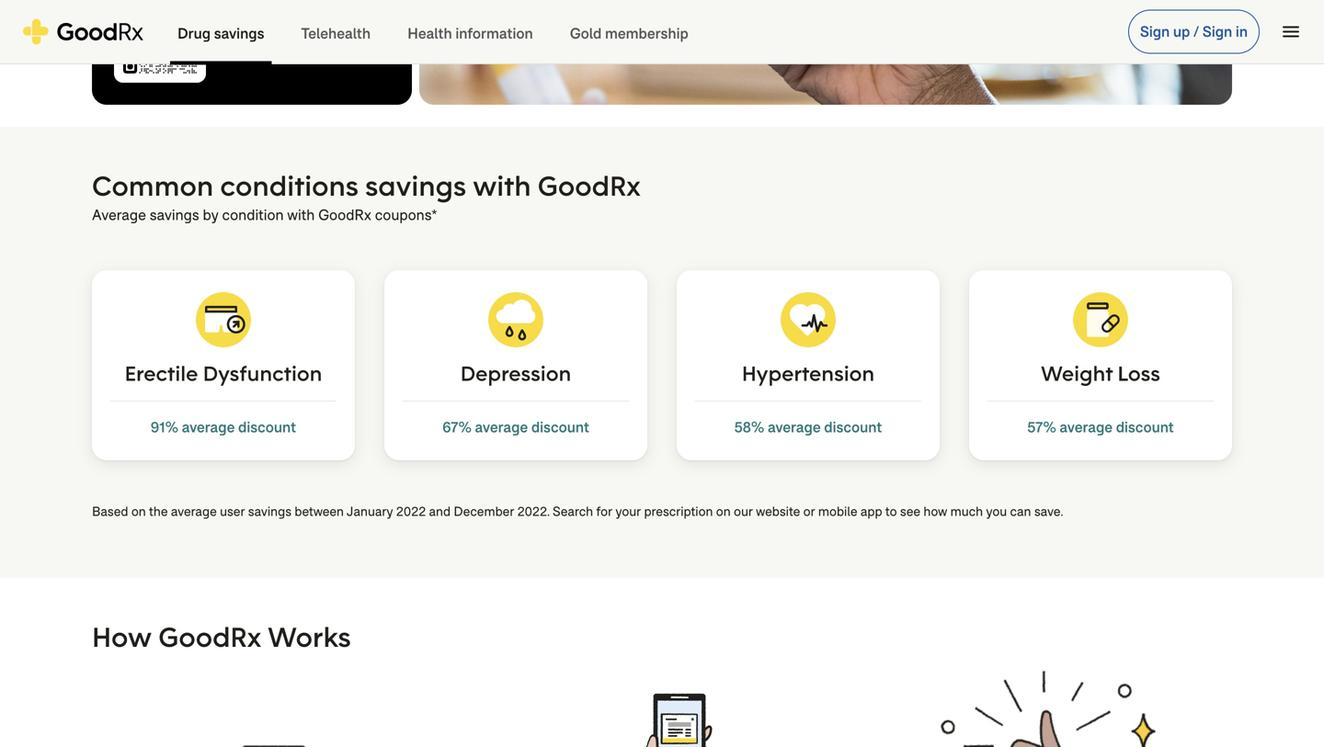 Task type: locate. For each thing, give the bounding box(es) containing it.
goodrx
[[538, 168, 641, 204], [318, 206, 371, 225], [158, 619, 261, 655]]

between
[[295, 504, 344, 521]]

star image
[[244, 45, 260, 62]]

dialog
[[0, 0, 1324, 748]]

common
[[92, 168, 214, 204]]

on
[[131, 504, 146, 521], [716, 504, 731, 521]]

0 horizontal spatial app
[[329, 9, 357, 31]]

average
[[182, 418, 235, 437], [475, 418, 528, 437], [768, 418, 821, 437], [1060, 418, 1113, 437], [171, 504, 217, 521]]

discount
[[238, 418, 296, 437], [531, 418, 589, 437], [824, 418, 882, 437], [1116, 418, 1174, 437]]

4 discount from the left
[[1116, 418, 1174, 437]]

1 vertical spatial the
[[149, 504, 168, 521]]

2 vertical spatial goodrx
[[158, 619, 261, 655]]

67%
[[442, 418, 472, 437]]

on left our
[[716, 504, 731, 521]]

1 vertical spatial goodrx
[[318, 206, 371, 225]]

your
[[616, 504, 641, 521]]

57% average discount
[[1027, 418, 1174, 437]]

1 horizontal spatial the
[[300, 9, 325, 31]]

savings
[[214, 24, 264, 43], [365, 168, 466, 204], [150, 206, 199, 225], [248, 504, 292, 521]]

user
[[220, 504, 245, 521]]

membership
[[605, 24, 689, 43]]

condition
[[222, 206, 284, 225]]

menu button
[[1271, 11, 1311, 52]]

our
[[734, 504, 753, 521]]

average for erectile dysfunction
[[182, 418, 235, 437]]

information
[[456, 24, 533, 43]]

erectile dysfunction
[[125, 360, 322, 387]]

discount for erectile dysfunction
[[238, 418, 296, 437]]

on right based
[[131, 504, 146, 521]]

/
[[1194, 22, 1199, 41]]

depression
[[460, 360, 571, 387]]

based on the average user savings between january 2022 and december 2022. search for your prescription on our website or mobile app to see how much you can save.
[[92, 504, 1064, 521]]

gold membership link
[[552, 0, 707, 65]]

discount down loss
[[1116, 418, 1174, 437]]

app right download
[[329, 9, 357, 31]]

download
[[221, 9, 296, 31]]

67% average discount
[[442, 418, 589, 437]]

health
[[407, 24, 452, 43]]

the
[[300, 9, 325, 31], [149, 504, 168, 521]]

0 horizontal spatial the
[[149, 504, 168, 521]]

weight loss
[[1041, 360, 1160, 387]]

sign
[[1140, 22, 1170, 41], [1203, 22, 1233, 41]]

discount down the hypertension
[[824, 418, 882, 437]]

1 horizontal spatial app
[[861, 504, 882, 521]]

menu
[[1280, 21, 1302, 43]]

sign up / sign in button
[[1128, 10, 1260, 54]]

with
[[473, 168, 531, 204], [287, 206, 315, 225]]

0 horizontal spatial goodrx
[[158, 619, 261, 655]]

1 vertical spatial with
[[287, 206, 315, 225]]

1 horizontal spatial with
[[473, 168, 531, 204]]

sign left up
[[1140, 22, 1170, 41]]

discount down depression
[[531, 418, 589, 437]]

0 horizontal spatial on
[[131, 504, 146, 521]]

save.
[[1034, 504, 1064, 521]]

average right 91%
[[182, 418, 235, 437]]

0 vertical spatial the
[[300, 9, 325, 31]]

much
[[951, 504, 983, 521]]

average right 67%
[[475, 418, 528, 437]]

savings up coupons*
[[365, 168, 466, 204]]

app left to
[[861, 504, 882, 521]]

2 discount from the left
[[531, 418, 589, 437]]

the right download
[[300, 9, 325, 31]]

based
[[92, 504, 128, 521]]

average right "58%" on the right of the page
[[768, 418, 821, 437]]

1 on from the left
[[131, 504, 146, 521]]

discount for hypertension
[[824, 418, 882, 437]]

drug savings
[[177, 24, 264, 43]]

0 vertical spatial goodrx
[[538, 168, 641, 204]]

the right based
[[149, 504, 168, 521]]

1 vertical spatial app
[[861, 504, 882, 521]]

average right 57%
[[1060, 418, 1113, 437]]

2022.
[[517, 504, 550, 521]]

asset: tile 1: drug bottle & pill. svg 60 px / 60 px image
[[1073, 292, 1128, 348]]

in
[[1236, 22, 1248, 41]]

average for hypertension
[[768, 418, 821, 437]]

1 horizontal spatial on
[[716, 504, 731, 521]]

app
[[329, 9, 357, 31], [861, 504, 882, 521]]

1 horizontal spatial sign
[[1203, 22, 1233, 41]]

discount for weight loss
[[1116, 418, 1174, 437]]

website
[[756, 504, 800, 521]]

0 horizontal spatial sign
[[1140, 22, 1170, 41]]

to
[[886, 504, 897, 521]]

average for depression
[[475, 418, 528, 437]]

sign up / sign in
[[1140, 22, 1248, 41]]

discount down the dysfunction
[[238, 418, 296, 437]]

december
[[454, 504, 514, 521]]

savings left 'by' at the top left of the page
[[150, 206, 199, 225]]

sign right the /
[[1203, 22, 1233, 41]]

1 horizontal spatial goodrx
[[318, 206, 371, 225]]

1 discount from the left
[[238, 418, 296, 437]]

57%
[[1027, 418, 1056, 437]]

conditions
[[220, 168, 359, 204]]

loss
[[1118, 360, 1160, 387]]

for
[[596, 504, 613, 521]]

3 discount from the left
[[824, 418, 882, 437]]

icon-erectile-dysfunction 
3.46 kb
80 px / 81 px image
[[196, 292, 251, 348]]



Task type: describe. For each thing, give the bounding box(es) containing it.
can
[[1010, 504, 1031, 521]]

health information
[[407, 24, 533, 43]]

average left user
[[171, 504, 217, 521]]

telehealth
[[301, 24, 371, 43]]

91% average discount
[[151, 418, 296, 437]]

january
[[347, 504, 393, 521]]

star
[[244, 45, 260, 62]]

or
[[803, 504, 815, 521]]

how
[[924, 504, 947, 521]]

drug
[[177, 24, 211, 43]]

download the app
[[221, 9, 357, 31]]

goodrx yellow cross logo image
[[22, 19, 144, 45]]

mobile
[[818, 504, 858, 521]]

common conditions savings with goodrx average savings by condition with goodrx coupons*
[[92, 168, 641, 225]]

savings right user
[[248, 504, 292, 521]]

prescription
[[644, 504, 713, 521]]

woman holding phone image
[[419, 0, 1232, 105]]

4.8 star
[[221, 42, 260, 64]]

gold
[[570, 24, 602, 43]]

0 horizontal spatial with
[[287, 206, 315, 225]]

hypertension
[[742, 360, 875, 387]]

2022
[[396, 504, 426, 521]]

average
[[92, 206, 146, 225]]

weight
[[1041, 360, 1113, 387]]

and
[[429, 504, 451, 521]]

health information link
[[389, 0, 552, 65]]

91%
[[151, 418, 178, 437]]

telehealth link
[[283, 0, 389, 65]]

1 sign from the left
[[1140, 22, 1170, 41]]

average for weight loss
[[1060, 418, 1113, 437]]

you
[[986, 504, 1007, 521]]

up
[[1173, 22, 1190, 41]]

search
[[553, 504, 593, 521]]

discount for depression
[[531, 418, 589, 437]]

savings up star image
[[214, 24, 264, 43]]

58% average discount
[[734, 418, 882, 437]]

by
[[203, 206, 219, 225]]

dysfunction
[[203, 360, 322, 387]]

works
[[268, 619, 351, 655]]

drug savings link
[[159, 0, 283, 65]]

0 vertical spatial app
[[329, 9, 357, 31]]

2 sign from the left
[[1203, 22, 1233, 41]]

how
[[92, 619, 152, 655]]

58%
[[734, 418, 764, 437]]

2 horizontal spatial goodrx
[[538, 168, 641, 204]]

gold membership
[[570, 24, 689, 43]]

erectile
[[125, 360, 198, 387]]

see
[[900, 504, 921, 521]]

4.8
[[221, 42, 244, 64]]

0 vertical spatial with
[[473, 168, 531, 204]]

coupons*
[[375, 206, 437, 225]]

how goodrx works
[[92, 619, 351, 655]]

2 on from the left
[[716, 504, 731, 521]]



Task type: vqa. For each thing, say whether or not it's contained in the screenshot.
4th Get from the right
no



